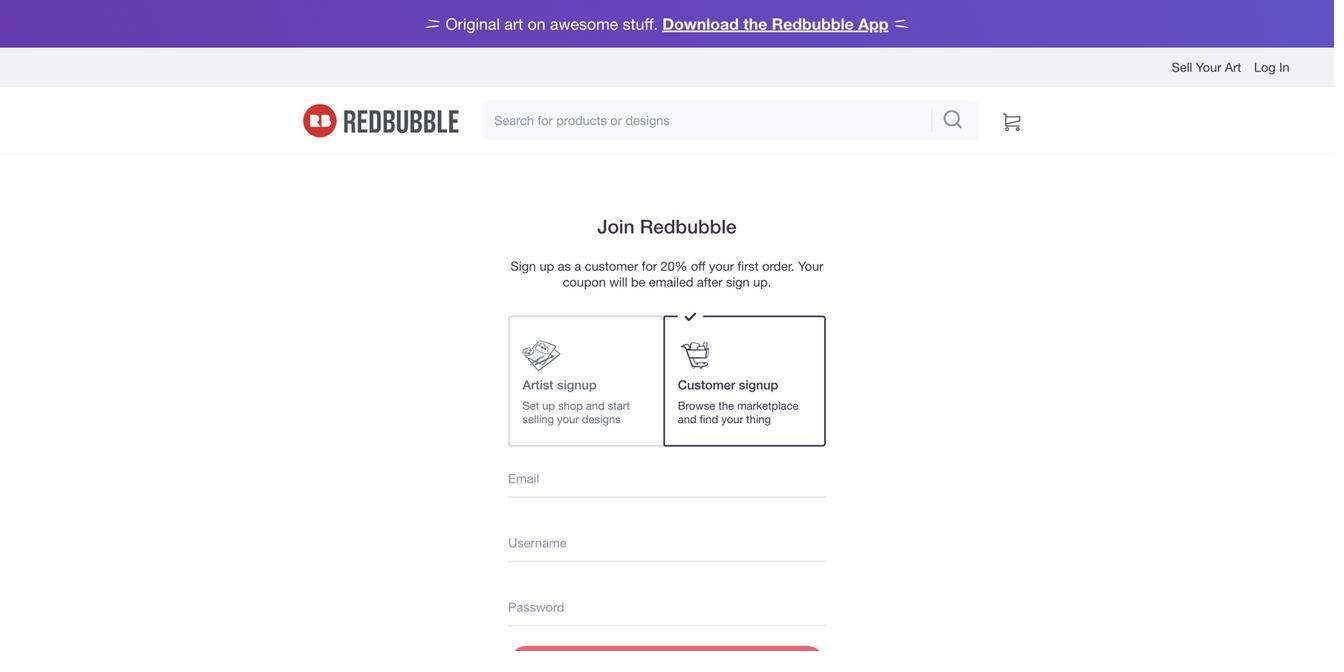 Task type: vqa. For each thing, say whether or not it's contained in the screenshot.
up to the top
yes



Task type: describe. For each thing, give the bounding box(es) containing it.
art
[[505, 14, 523, 33]]

signup for customer
[[739, 377, 779, 392]]

up inside artist signup set up shop and start selling your designs
[[543, 399, 555, 412]]

your inside customer signup browse the marketplace and find your thing
[[722, 413, 744, 426]]

in
[[1280, 60, 1290, 75]]

customer
[[585, 259, 639, 274]]

0 vertical spatial the
[[744, 14, 768, 33]]

awesome
[[550, 14, 618, 33]]

download
[[663, 14, 739, 33]]

order.
[[763, 259, 795, 274]]

up.
[[754, 275, 772, 290]]

0 vertical spatial redbubble
[[772, 14, 854, 33]]

first
[[738, 259, 759, 274]]

Search search field
[[482, 101, 929, 140]]

artist signup set up shop and start selling your designs
[[523, 377, 630, 426]]

your inside the sign up as a customer for 20% off your first order. your coupon will be emailed after sign up.
[[798, 259, 824, 274]]

emailed
[[649, 275, 694, 290]]

your for signup
[[557, 413, 579, 426]]

r
[[303, 96, 337, 139]]

after
[[697, 275, 723, 290]]

and for customer
[[678, 413, 697, 426]]

r b
[[303, 96, 459, 139]]

0 vertical spatial your
[[1197, 60, 1222, 75]]

will
[[610, 275, 628, 290]]

join redbubble
[[598, 215, 737, 238]]

stuff.
[[623, 14, 658, 33]]

coupon
[[563, 275, 606, 290]]

marketplace
[[738, 399, 799, 412]]

customer signup browse the marketplace and find your thing
[[678, 377, 799, 426]]

thing
[[747, 413, 771, 426]]

log in link
[[1255, 60, 1290, 75]]

cart image
[[1003, 108, 1021, 132]]

and for artist
[[586, 399, 605, 412]]

sell
[[1172, 60, 1193, 75]]

20%
[[661, 259, 688, 274]]

selling
[[523, 413, 554, 426]]

original
[[446, 14, 500, 33]]

log
[[1255, 60, 1276, 75]]

off
[[691, 259, 706, 274]]



Task type: locate. For each thing, give the bounding box(es) containing it.
set
[[523, 399, 539, 412]]

your up "after"
[[709, 259, 734, 274]]

0 horizontal spatial and
[[586, 399, 605, 412]]

and inside customer signup browse the marketplace and find your thing
[[678, 413, 697, 426]]

as
[[558, 259, 571, 274]]

sign
[[726, 275, 750, 290]]

browse
[[678, 399, 716, 412]]

1 signup from the left
[[557, 377, 597, 392]]

join
[[598, 215, 635, 238]]

and down browse
[[678, 413, 697, 426]]

signup
[[557, 377, 597, 392], [739, 377, 779, 392]]

your
[[709, 259, 734, 274], [557, 413, 579, 426], [722, 413, 744, 426]]

designs
[[582, 413, 621, 426]]

sign
[[511, 259, 536, 274]]

and inside artist signup set up shop and start selling your designs
[[586, 399, 605, 412]]

1 vertical spatial redbubble
[[640, 215, 737, 238]]

1 horizontal spatial signup
[[739, 377, 779, 392]]

1 vertical spatial up
[[543, 399, 555, 412]]

up
[[540, 259, 554, 274], [543, 399, 555, 412]]

the right download
[[744, 14, 768, 33]]

signup inside artist signup set up shop and start selling your designs
[[557, 377, 597, 392]]

signup inside customer signup browse the marketplace and find your thing
[[739, 377, 779, 392]]

artist
[[523, 377, 554, 392]]

and
[[586, 399, 605, 412], [678, 413, 697, 426]]

0 horizontal spatial your
[[798, 259, 824, 274]]

0 horizontal spatial signup
[[557, 377, 597, 392]]

a
[[575, 259, 582, 274]]

up up selling
[[543, 399, 555, 412]]

1 horizontal spatial and
[[678, 413, 697, 426]]

0 vertical spatial up
[[540, 259, 554, 274]]

shop
[[558, 399, 583, 412]]

0 horizontal spatial redbubble
[[640, 215, 737, 238]]

for
[[642, 259, 657, 274]]

find
[[700, 413, 719, 426]]

your down shop at left bottom
[[557, 413, 579, 426]]

None email field
[[508, 460, 826, 498]]

your left art
[[1197, 60, 1222, 75]]

None password field
[[508, 588, 826, 626]]

art
[[1225, 60, 1242, 75]]

original art on awesome stuff. download the redbubble app
[[446, 14, 889, 33]]

sell your art
[[1172, 60, 1242, 75]]

1 horizontal spatial the
[[744, 14, 768, 33]]

download the redbubble app link
[[663, 14, 889, 33]]

on
[[528, 14, 546, 33]]

your
[[1197, 60, 1222, 75], [798, 259, 824, 274]]

log in
[[1255, 60, 1290, 75]]

1 vertical spatial the
[[719, 399, 734, 412]]

up left "as"
[[540, 259, 554, 274]]

sell your art link
[[1172, 60, 1242, 75]]

your right the order.
[[798, 259, 824, 274]]

signup for artist
[[557, 377, 597, 392]]

None search field
[[482, 101, 980, 140]]

and up designs
[[586, 399, 605, 412]]

customer
[[678, 377, 736, 392]]

b
[[344, 102, 459, 135]]

your inside the sign up as a customer for 20% off your first order. your coupon will be emailed after sign up.
[[709, 259, 734, 274]]

be
[[631, 275, 646, 290]]

redbubble up the off
[[640, 215, 737, 238]]

0 horizontal spatial the
[[719, 399, 734, 412]]

start
[[608, 399, 630, 412]]

app
[[859, 14, 889, 33]]

redbubble
[[772, 14, 854, 33], [640, 215, 737, 238]]

1 vertical spatial your
[[798, 259, 824, 274]]

1 horizontal spatial redbubble
[[772, 14, 854, 33]]

signup up shop at left bottom
[[557, 377, 597, 392]]

up inside the sign up as a customer for 20% off your first order. your coupon will be emailed after sign up.
[[540, 259, 554, 274]]

1 horizontal spatial your
[[1197, 60, 1222, 75]]

2 signup from the left
[[739, 377, 779, 392]]

your for up
[[709, 259, 734, 274]]

None text field
[[508, 524, 826, 562]]

your inside artist signup set up shop and start selling your designs
[[557, 413, 579, 426]]

the down customer
[[719, 399, 734, 412]]

the
[[744, 14, 768, 33], [719, 399, 734, 412]]

1 vertical spatial and
[[678, 413, 697, 426]]

your right find at the right
[[722, 413, 744, 426]]

signup up marketplace
[[739, 377, 779, 392]]

sign up as a customer for 20% off your first order. your coupon will be emailed after sign up.
[[511, 259, 824, 290]]

the inside customer signup browse the marketplace and find your thing
[[719, 399, 734, 412]]

redbubble left "app"
[[772, 14, 854, 33]]

0 vertical spatial and
[[586, 399, 605, 412]]



